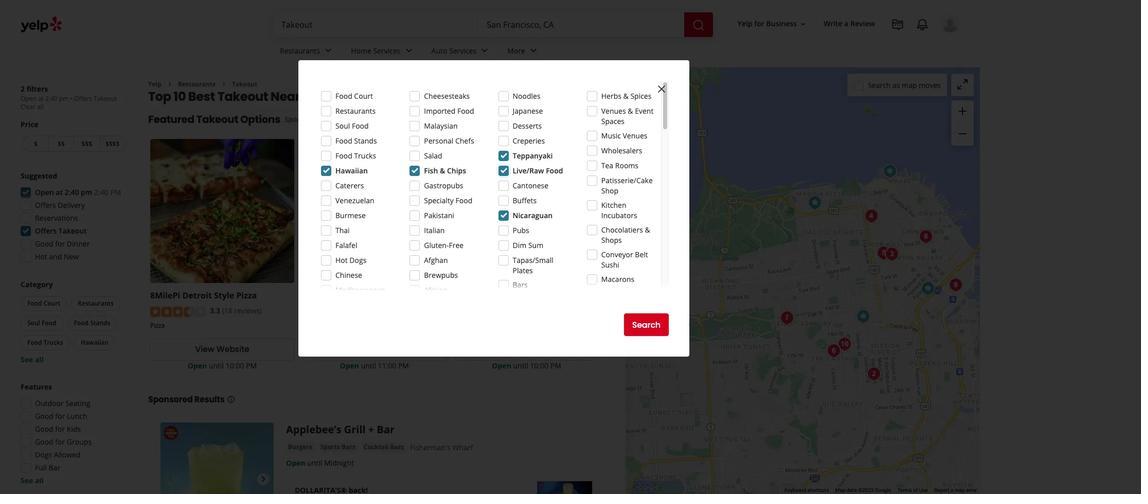 Task type: describe. For each thing, give the bounding box(es) containing it.
0 vertical spatial restaurants link
[[272, 37, 343, 67]]

projects image
[[892, 19, 905, 31]]

all for category
[[35, 355, 44, 364]]

search image
[[693, 19, 705, 31]]

sponsored for sponsored results
[[148, 394, 193, 405]]

herbs
[[602, 91, 622, 101]]

good for dinner
[[35, 239, 90, 249]]

bars for sports bars
[[342, 443, 356, 451]]

cantonese
[[513, 181, 549, 190]]

see for category
[[21, 355, 33, 364]]

& for venues
[[628, 106, 633, 116]]

good for good for groups
[[35, 437, 53, 447]]

cocktail
[[364, 443, 389, 451]]

data
[[847, 488, 857, 493]]

8milepi detroit style pizza
[[150, 290, 257, 301]]

a for write
[[845, 19, 849, 29]]

event
[[635, 106, 654, 116]]

wharf
[[453, 443, 473, 452]]

good for groups
[[35, 437, 92, 447]]

review
[[851, 19, 876, 29]]

sf hole in the wall pizza link
[[303, 290, 403, 301]]

open inside "group"
[[35, 187, 54, 197]]

sports bars link
[[319, 442, 358, 452]]

food trucks inside search dialog
[[336, 151, 376, 161]]

write a review link
[[820, 15, 880, 33]]

see all button for category
[[21, 355, 44, 364]]

applebee's grill + bar link
[[286, 422, 395, 436]]

yelp for yelp for business
[[738, 19, 753, 29]]

featured
[[148, 112, 194, 127]]

soul food inside search dialog
[[336, 121, 369, 131]]

sort:
[[511, 93, 526, 103]]

music venues
[[602, 131, 648, 141]]

view website
[[195, 343, 249, 355]]

offers takeout
[[35, 226, 87, 236]]

aria korean street food image
[[874, 243, 894, 263]]

wholesalers
[[602, 146, 643, 155]]

hot for hot and new
[[35, 252, 47, 262]]

court inside search dialog
[[354, 91, 373, 101]]

reviews)
[[234, 306, 262, 316]]

hole
[[314, 290, 333, 301]]

16 info v2 image for featured takeout options
[[324, 115, 332, 124]]

$ button
[[23, 136, 48, 152]]

more link
[[499, 37, 548, 67]]

open at 2:40 pm 2:40 pm
[[35, 187, 121, 197]]

2 10:00 from the left
[[530, 361, 549, 370]]

free
[[449, 240, 464, 250]]

(18
[[222, 306, 233, 316]]

1 horizontal spatial 2:40
[[65, 187, 79, 197]]

dogs inside "group"
[[35, 450, 52, 460]]

yelp for business button
[[734, 15, 812, 33]]

sports bars button
[[319, 442, 358, 452]]

gluten-free
[[424, 240, 464, 250]]

see all for category
[[21, 355, 44, 364]]

food trucks inside button
[[27, 338, 63, 347]]

good for lunch
[[35, 411, 87, 421]]

restaurants inside business categories element
[[280, 46, 320, 55]]

tapas/small plates
[[513, 255, 554, 275]]

group containing suggested
[[18, 171, 128, 265]]

group containing category
[[19, 280, 128, 365]]

hot johnnie's image
[[824, 341, 845, 361]]

trucks inside search dialog
[[354, 151, 376, 161]]

food inside button
[[42, 319, 56, 327]]

1 horizontal spatial pizza
[[236, 290, 257, 301]]

next image
[[257, 473, 270, 485]]

0 horizontal spatial pizza
[[150, 321, 165, 330]]

notifications image
[[917, 19, 929, 31]]

fisherman's
[[410, 443, 451, 452]]

sponsored for sponsored
[[285, 114, 322, 124]]

incubators
[[602, 211, 638, 220]]

for for kids
[[55, 424, 65, 434]]

kfc image
[[853, 306, 874, 327]]

afghan
[[424, 255, 448, 265]]

hot and new
[[35, 252, 79, 262]]

24 chevron down v2 image for restaurants
[[322, 44, 335, 57]]

macarons
[[602, 274, 635, 284]]

10
[[174, 88, 186, 105]]

belt
[[635, 250, 649, 259]]

sports
[[321, 443, 340, 451]]

yelp for business
[[738, 19, 797, 29]]

keyboard shortcuts button
[[785, 487, 830, 494]]

plates
[[513, 266, 533, 275]]

for for business
[[755, 19, 765, 29]]

good for good for kids
[[35, 424, 53, 434]]

zoom in image
[[957, 105, 969, 117]]

terms of use link
[[898, 488, 929, 493]]

soul inside button
[[27, 319, 40, 327]]

16 info v2 image for top 10 best takeout near san francisco, california
[[597, 94, 605, 103]]

chefs
[[456, 136, 474, 146]]

map for error
[[955, 488, 966, 493]]

dogs allowed
[[35, 450, 81, 460]]

website
[[217, 343, 249, 355]]

new
[[64, 252, 79, 262]]

style
[[214, 290, 234, 301]]

takeout up options
[[218, 88, 268, 105]]

live/raw food
[[513, 166, 563, 176]]

dinner
[[67, 239, 90, 249]]

cocktail bars link
[[362, 442, 406, 452]]

business categories element
[[272, 37, 960, 67]]

16 chevron down v2 image
[[799, 20, 808, 28]]

shortcuts
[[808, 488, 830, 493]]

venues inside venues & event spaces
[[602, 106, 626, 116]]

takeout inside "group"
[[59, 226, 87, 236]]

desserts
[[513, 121, 542, 131]]

in
[[335, 290, 343, 301]]

takeout link
[[232, 80, 258, 89]]

sf hole in the wall pizza
[[303, 290, 403, 301]]

sum
[[529, 240, 544, 250]]

kitchen
[[602, 200, 627, 210]]

2 filters open at 2:40 pm • offers takeout clear all
[[21, 84, 117, 111]]

good for good for lunch
[[35, 411, 53, 421]]

burgers button
[[286, 442, 314, 452]]

for for groups
[[55, 437, 65, 447]]

takeout inside the 2 filters open at 2:40 pm • offers takeout clear all
[[94, 94, 117, 103]]

food court inside food court button
[[27, 299, 60, 308]]

patisserie/cake shop
[[602, 176, 653, 196]]

featured takeout options
[[148, 112, 281, 127]]

options
[[240, 112, 281, 127]]

1 10:00 from the left
[[226, 361, 244, 370]]

search for search as map moves
[[868, 80, 891, 90]]

saucy asian image
[[835, 334, 855, 354]]

outdoor seating
[[35, 398, 90, 408]]

hot for hot dogs
[[336, 255, 348, 265]]

search dialog
[[0, 0, 1142, 494]]

pubs
[[513, 225, 530, 235]]

$$$
[[82, 140, 92, 148]]

stands inside "button"
[[90, 319, 110, 327]]

court inside button
[[44, 299, 60, 308]]

16 chevron right v2 image
[[220, 80, 228, 88]]

user actions element
[[730, 13, 975, 76]]

italian
[[424, 225, 445, 235]]

pm inside "group"
[[110, 187, 121, 197]]

chocolatiers
[[602, 225, 643, 235]]

cocktail bars button
[[362, 442, 406, 452]]

pm inside the 2 filters open at 2:40 pm • offers takeout clear all
[[59, 94, 69, 103]]

map for moves
[[902, 80, 918, 90]]

see all button for features
[[21, 476, 44, 485]]

bars for cocktail bars
[[390, 443, 404, 451]]

at inside "group"
[[56, 187, 63, 197]]

$$$ button
[[74, 136, 99, 152]]

imported food
[[424, 106, 474, 116]]

2 horizontal spatial pizza
[[382, 290, 403, 301]]

auto services link
[[423, 37, 499, 67]]

dim
[[513, 240, 527, 250]]

filters
[[27, 84, 48, 94]]

3.3 star rating image
[[150, 307, 206, 317]]

sf hole in the wall pizza image
[[805, 192, 825, 213]]

8milepi detroit style pizza link
[[150, 290, 257, 301]]



Task type: locate. For each thing, give the bounding box(es) containing it.
offers for offers takeout
[[35, 226, 57, 236]]

soul down food court button
[[27, 319, 40, 327]]

food court up soul food button
[[27, 299, 60, 308]]

noodles
[[513, 91, 541, 101]]

teppanyaki
[[513, 151, 553, 161]]

live/raw
[[513, 166, 544, 176]]

1 see all button from the top
[[21, 355, 44, 364]]

cheesesteaks
[[424, 91, 470, 101]]

0 vertical spatial venues
[[602, 106, 626, 116]]

group containing features
[[18, 382, 128, 486]]

services for auto services
[[449, 46, 477, 55]]

0 horizontal spatial search
[[633, 319, 661, 331]]

see all button
[[21, 355, 44, 364], [21, 476, 44, 485]]

1 horizontal spatial food trucks
[[336, 151, 376, 161]]

1 horizontal spatial dogs
[[350, 255, 367, 265]]

1 vertical spatial soul
[[27, 319, 40, 327]]

hawaiian down the food stands "button"
[[81, 338, 109, 347]]

0 vertical spatial see
[[21, 355, 33, 364]]

1 vertical spatial food trucks
[[27, 338, 63, 347]]

16 info v2 image right results
[[227, 395, 235, 403]]

map left error
[[955, 488, 966, 493]]

court up soul food button
[[44, 299, 60, 308]]

for left the business
[[755, 19, 765, 29]]

food stands down francisco,
[[336, 136, 377, 146]]

all down food trucks button
[[35, 355, 44, 364]]

0 vertical spatial pm
[[59, 94, 69, 103]]

bar down dogs allowed
[[49, 463, 60, 473]]

food stands button
[[67, 316, 117, 331]]

0 horizontal spatial hawaiian
[[81, 338, 109, 347]]

food stands down restaurants button
[[74, 319, 110, 327]]

1 vertical spatial map
[[955, 488, 966, 493]]

applebee's grill + bar image
[[161, 422, 274, 494]]

bar inside "group"
[[49, 463, 60, 473]]

0 horizontal spatial food trucks
[[27, 338, 63, 347]]

for for dinner
[[55, 239, 65, 249]]

•
[[70, 94, 73, 103]]

0 horizontal spatial services
[[374, 46, 401, 55]]

1 horizontal spatial pm
[[81, 187, 92, 197]]

1 vertical spatial trucks
[[44, 338, 63, 347]]

full
[[35, 463, 47, 473]]

1 services from the left
[[374, 46, 401, 55]]

close image
[[656, 83, 668, 95]]

top
[[148, 88, 171, 105]]

& left "event"
[[628, 106, 633, 116]]

until
[[209, 361, 224, 370], [361, 361, 376, 370], [514, 361, 529, 370], [307, 458, 322, 468]]

None search field
[[273, 12, 715, 37]]

1 horizontal spatial food court
[[336, 91, 373, 101]]

8milepi detroit style pizza image
[[918, 278, 939, 299]]

services
[[374, 46, 401, 55], [449, 46, 477, 55]]

yelp left 16 chevron right v2 image
[[148, 80, 162, 89]]

bars inside search dialog
[[513, 280, 528, 290]]

services for home services
[[374, 46, 401, 55]]

0 horizontal spatial at
[[38, 94, 44, 103]]

& for chocolatiers
[[645, 225, 651, 235]]

seating
[[66, 398, 90, 408]]

tea
[[602, 161, 614, 170]]

pm inside "group"
[[81, 187, 92, 197]]

sf
[[303, 290, 312, 301]]

map region
[[579, 0, 1107, 494]]

0 vertical spatial food trucks
[[336, 151, 376, 161]]

offers down reservations
[[35, 226, 57, 236]]

herbs & spices
[[602, 91, 652, 101]]

0 horizontal spatial bars
[[342, 443, 356, 451]]

hot left and
[[35, 252, 47, 262]]

expand map image
[[957, 78, 969, 91]]

search button
[[624, 314, 669, 336]]

0 vertical spatial 16 info v2 image
[[597, 94, 605, 103]]

services inside auto services link
[[449, 46, 477, 55]]

2 see all from the top
[[21, 476, 44, 485]]

good for good for dinner
[[35, 239, 53, 249]]

hawaiian inside hawaiian button
[[81, 338, 109, 347]]

hawaiian button
[[74, 335, 115, 351]]

0 horizontal spatial restaurants link
[[178, 80, 216, 89]]

a right write
[[845, 19, 849, 29]]

restaurants up the food stands "button"
[[78, 299, 114, 308]]

of
[[914, 488, 919, 493]]

$$
[[58, 140, 65, 148]]

11:00
[[378, 361, 397, 370]]

price group
[[21, 119, 128, 154]]

at up offers delivery
[[56, 187, 63, 197]]

0 horizontal spatial bar
[[49, 463, 60, 473]]

see
[[21, 355, 33, 364], [21, 476, 33, 485]]

1 horizontal spatial search
[[868, 80, 891, 90]]

& inside venues & event spaces
[[628, 106, 633, 116]]

offers for offers delivery
[[35, 200, 56, 210]]

bar right the +
[[377, 422, 395, 436]]

0 vertical spatial soul food
[[336, 121, 369, 131]]

hot down falafel
[[336, 255, 348, 265]]

home
[[351, 46, 372, 55]]

& inside the chocolatiers & shops
[[645, 225, 651, 235]]

2 see all button from the top
[[21, 476, 44, 485]]

kids
[[67, 424, 81, 434]]

1 vertical spatial food court
[[27, 299, 60, 308]]

sponsored left results
[[148, 394, 193, 405]]

1 horizontal spatial open until 10:00 pm
[[492, 361, 562, 370]]

24 chevron down v2 image for auto services
[[479, 44, 491, 57]]

cafe okawari image
[[946, 275, 967, 295]]

24 chevron down v2 image right the more
[[528, 44, 540, 57]]

food court inside search dialog
[[336, 91, 373, 101]]

all for features
[[35, 476, 44, 485]]

trucks down soul food button
[[44, 338, 63, 347]]

for inside button
[[755, 19, 765, 29]]

24 chevron down v2 image for more
[[528, 44, 540, 57]]

4 good from the top
[[35, 437, 53, 447]]

map
[[902, 80, 918, 90], [955, 488, 966, 493]]

write a review
[[824, 19, 876, 29]]

takeout up dinner
[[59, 226, 87, 236]]

for down offers takeout
[[55, 239, 65, 249]]

food trucks down soul food button
[[27, 338, 63, 347]]

2 horizontal spatial 16 info v2 image
[[597, 94, 605, 103]]

open inside the 2 filters open at 2:40 pm • offers takeout clear all
[[21, 94, 36, 103]]

1 vertical spatial see all
[[21, 476, 44, 485]]

1 see all from the top
[[21, 355, 44, 364]]

keyboard
[[785, 488, 807, 493]]

spices
[[631, 91, 652, 101]]

2 horizontal spatial 2:40
[[94, 187, 108, 197]]

map
[[836, 488, 846, 493]]

good down outdoor in the left bottom of the page
[[35, 411, 53, 421]]

takeout down best
[[196, 112, 238, 127]]

soul food inside button
[[27, 319, 56, 327]]

1 vertical spatial offers
[[35, 200, 56, 210]]

4 24 chevron down v2 image from the left
[[528, 44, 540, 57]]

0 horizontal spatial soul
[[27, 319, 40, 327]]

restaurants up top 10 best takeout near san francisco, california
[[280, 46, 320, 55]]

sponsored down top 10 best takeout near san francisco, california
[[285, 114, 322, 124]]

kokio republic image
[[882, 244, 903, 264]]

rooms
[[616, 161, 639, 170]]

dogs inside search dialog
[[350, 255, 367, 265]]

0 horizontal spatial food court
[[27, 299, 60, 308]]

soul down francisco,
[[336, 121, 350, 131]]

see all button down food trucks button
[[21, 355, 44, 364]]

venues up spaces
[[602, 106, 626, 116]]

2 open until 10:00 pm from the left
[[492, 361, 562, 370]]

0 vertical spatial stands
[[354, 136, 377, 146]]

restaurants down francisco,
[[336, 106, 376, 116]]

restaurants link up top 10 best takeout near san francisco, california
[[272, 37, 343, 67]]

seoul bunsik image
[[916, 226, 937, 247]]

applebee's grill + bar image
[[880, 161, 901, 181]]

see all button down full
[[21, 476, 44, 485]]

offers delivery
[[35, 200, 85, 210]]

0 vertical spatial soul
[[336, 121, 350, 131]]

for down good for kids
[[55, 437, 65, 447]]

0 vertical spatial map
[[902, 80, 918, 90]]

0 vertical spatial sponsored
[[285, 114, 322, 124]]

16 chevron right v2 image
[[166, 80, 174, 88]]

good up and
[[35, 239, 53, 249]]

dogs up full
[[35, 450, 52, 460]]

a inside write a review link
[[845, 19, 849, 29]]

24 chevron down v2 image for home services
[[403, 44, 415, 57]]

1 horizontal spatial bars
[[390, 443, 404, 451]]

near
[[271, 88, 300, 105]]

allowed
[[54, 450, 81, 460]]

1 horizontal spatial soul food
[[336, 121, 369, 131]]

yelp inside button
[[738, 19, 753, 29]]

1 see from the top
[[21, 355, 33, 364]]

use
[[920, 488, 929, 493]]

24 chevron down v2 image inside restaurants link
[[322, 44, 335, 57]]

restaurants button
[[71, 296, 121, 311]]

burgers
[[288, 443, 312, 451]]

1 vertical spatial a
[[951, 488, 954, 493]]

patisserie/cake
[[602, 176, 653, 185]]

takeout
[[232, 80, 258, 89], [218, 88, 268, 105], [94, 94, 117, 103], [196, 112, 238, 127], [59, 226, 87, 236]]

best
[[188, 88, 215, 105]]

ollei image
[[862, 206, 882, 226]]

1 horizontal spatial 10:00
[[530, 361, 549, 370]]

0 horizontal spatial soul food
[[27, 319, 56, 327]]

see all down full
[[21, 476, 44, 485]]

all down full
[[35, 476, 44, 485]]

features
[[21, 382, 52, 392]]

sponsored results
[[148, 394, 225, 405]]

search inside 'button'
[[633, 319, 661, 331]]

dogs up chinese
[[350, 255, 367, 265]]

hot
[[35, 252, 47, 262], [336, 255, 348, 265]]

0 horizontal spatial food stands
[[74, 319, 110, 327]]

all right clear
[[37, 102, 44, 111]]

francisco,
[[329, 88, 393, 105]]

1 vertical spatial stands
[[90, 319, 110, 327]]

offers inside the 2 filters open at 2:40 pm • offers takeout clear all
[[74, 94, 92, 103]]

0 vertical spatial court
[[354, 91, 373, 101]]

24 chevron down v2 image inside more 'link'
[[528, 44, 540, 57]]

& right fish
[[440, 166, 445, 176]]

pizza up reviews)
[[236, 290, 257, 301]]

soul food button
[[21, 316, 63, 331]]

search for search
[[633, 319, 661, 331]]

1 vertical spatial hawaiian
[[81, 338, 109, 347]]

2 vertical spatial 16 info v2 image
[[227, 395, 235, 403]]

pm up delivery
[[81, 187, 92, 197]]

food trucks up caterers
[[336, 151, 376, 161]]

yelp link
[[148, 80, 162, 89]]

bars right sports
[[342, 443, 356, 451]]

hot inside "group"
[[35, 252, 47, 262]]

yelp for yelp link
[[148, 80, 162, 89]]

& for herbs
[[624, 91, 629, 101]]

24 chevron down v2 image inside home services link
[[403, 44, 415, 57]]

good up dogs allowed
[[35, 437, 53, 447]]

music
[[602, 131, 621, 141]]

1 open until 10:00 pm from the left
[[188, 361, 257, 370]]

1 horizontal spatial restaurants link
[[272, 37, 343, 67]]

for for lunch
[[55, 411, 65, 421]]

24 chevron down v2 image left home
[[322, 44, 335, 57]]

hawaiian up caterers
[[336, 166, 368, 176]]

1 vertical spatial restaurants link
[[178, 80, 216, 89]]

2 vertical spatial offers
[[35, 226, 57, 236]]

3 good from the top
[[35, 424, 53, 434]]

adam's grub shack image
[[864, 364, 885, 384]]

salad
[[424, 151, 443, 161]]

1 horizontal spatial hawaiian
[[336, 166, 368, 176]]

offers up reservations
[[35, 200, 56, 210]]

offers right •
[[74, 94, 92, 103]]

0 horizontal spatial yelp
[[148, 80, 162, 89]]

2 good from the top
[[35, 411, 53, 421]]

24 chevron down v2 image
[[322, 44, 335, 57], [403, 44, 415, 57], [479, 44, 491, 57], [528, 44, 540, 57]]

$$ button
[[48, 136, 74, 152]]

1 vertical spatial venues
[[623, 131, 648, 141]]

1 vertical spatial yelp
[[148, 80, 162, 89]]

soul food down food court button
[[27, 319, 56, 327]]

0 horizontal spatial map
[[902, 80, 918, 90]]

google
[[876, 488, 892, 493]]

3 24 chevron down v2 image from the left
[[479, 44, 491, 57]]

pizza down 3.3 star rating image
[[150, 321, 165, 330]]

2:40 for at
[[94, 187, 108, 197]]

1 horizontal spatial stands
[[354, 136, 377, 146]]

1 vertical spatial see
[[21, 476, 33, 485]]

open
[[21, 94, 36, 103], [35, 187, 54, 197], [188, 361, 207, 370], [340, 361, 359, 370], [492, 361, 512, 370], [286, 458, 306, 468]]

soul inside search dialog
[[336, 121, 350, 131]]

tapas/small
[[513, 255, 554, 265]]

1 vertical spatial see all button
[[21, 476, 44, 485]]

dragoneats image
[[777, 308, 798, 328]]

1 horizontal spatial 16 info v2 image
[[324, 115, 332, 124]]

1 horizontal spatial yelp
[[738, 19, 753, 29]]

1 horizontal spatial services
[[449, 46, 477, 55]]

1 vertical spatial search
[[633, 319, 661, 331]]

0 vertical spatial food stands
[[336, 136, 377, 146]]

good down good for lunch
[[35, 424, 53, 434]]

24 chevron down v2 image right auto services
[[479, 44, 491, 57]]

food inside "button"
[[74, 319, 89, 327]]

0 horizontal spatial pm
[[59, 94, 69, 103]]

2:40
[[45, 94, 58, 103], [65, 187, 79, 197], [94, 187, 108, 197]]

at inside the 2 filters open at 2:40 pm • offers takeout clear all
[[38, 94, 44, 103]]

pm left •
[[59, 94, 69, 103]]

0 vertical spatial search
[[868, 80, 891, 90]]

price
[[21, 119, 39, 129]]

0 horizontal spatial a
[[845, 19, 849, 29]]

clear all link
[[21, 102, 44, 111]]

1 horizontal spatial bar
[[377, 422, 395, 436]]

pizza right wall at the left of page
[[382, 290, 403, 301]]

food stands inside "button"
[[74, 319, 110, 327]]

trucks up caterers
[[354, 151, 376, 161]]

a for report
[[951, 488, 954, 493]]

services right auto
[[449, 46, 477, 55]]

the
[[345, 290, 360, 301]]

services right home
[[374, 46, 401, 55]]

a right "report"
[[951, 488, 954, 493]]

1 vertical spatial court
[[44, 299, 60, 308]]

+
[[369, 422, 374, 436]]

2 see from the top
[[21, 476, 33, 485]]

1 vertical spatial pm
[[81, 187, 92, 197]]

kitchen incubators
[[602, 200, 638, 220]]

2:40 up delivery
[[65, 187, 79, 197]]

restaurants inside search dialog
[[336, 106, 376, 116]]

0 vertical spatial at
[[38, 94, 44, 103]]

good
[[35, 239, 53, 249], [35, 411, 53, 421], [35, 424, 53, 434], [35, 437, 53, 447]]

bars right cocktail
[[390, 443, 404, 451]]

san
[[303, 88, 327, 105]]

gluten-
[[424, 240, 449, 250]]

24 chevron down v2 image inside auto services link
[[479, 44, 491, 57]]

2:40 down filters
[[45, 94, 58, 103]]

0 vertical spatial offers
[[74, 94, 92, 103]]

takeout right 16 chevron right v2 icon
[[232, 80, 258, 89]]

0 horizontal spatial 10:00
[[226, 361, 244, 370]]

0 horizontal spatial court
[[44, 299, 60, 308]]

0 vertical spatial all
[[37, 102, 44, 111]]

1 horizontal spatial map
[[955, 488, 966, 493]]

1 24 chevron down v2 image from the left
[[322, 44, 335, 57]]

group
[[952, 100, 975, 146], [18, 171, 128, 265], [19, 280, 128, 365], [18, 382, 128, 486]]

wall
[[362, 290, 380, 301]]

see for features
[[21, 476, 33, 485]]

bars down plates
[[513, 280, 528, 290]]

nicaraguan
[[513, 211, 553, 220]]

2:40 for filters
[[45, 94, 58, 103]]

map right as in the right top of the page
[[902, 80, 918, 90]]

food court
[[336, 91, 373, 101], [27, 299, 60, 308]]

for down good for lunch
[[55, 424, 65, 434]]

pakistani
[[424, 211, 455, 220]]

0 vertical spatial trucks
[[354, 151, 376, 161]]

hawaiian inside search dialog
[[336, 166, 368, 176]]

&
[[624, 91, 629, 101], [628, 106, 633, 116], [440, 166, 445, 176], [645, 225, 651, 235]]

food court right san
[[336, 91, 373, 101]]

african
[[424, 285, 448, 295]]

2 services from the left
[[449, 46, 477, 55]]

stands inside search dialog
[[354, 136, 377, 146]]

food stands inside search dialog
[[336, 136, 377, 146]]

1 vertical spatial soul food
[[27, 319, 56, 327]]

restaurants link left 16 chevron right v2 icon
[[178, 80, 216, 89]]

& right chocolatiers
[[645, 225, 651, 235]]

16 info v2 image
[[597, 94, 605, 103], [324, 115, 332, 124], [227, 395, 235, 403]]

report a map error link
[[935, 488, 978, 493]]

pm
[[59, 94, 69, 103], [81, 187, 92, 197]]

takeout right •
[[94, 94, 117, 103]]

see all for features
[[21, 476, 44, 485]]

slideshow element
[[161, 422, 274, 494]]

yelp left the business
[[738, 19, 753, 29]]

1 vertical spatial food stands
[[74, 319, 110, 327]]

restaurants left 16 chevron right v2 icon
[[178, 80, 216, 89]]

2 horizontal spatial bars
[[513, 280, 528, 290]]

2 vertical spatial all
[[35, 476, 44, 485]]

16 info v2 image up spaces
[[597, 94, 605, 103]]

1 horizontal spatial at
[[56, 187, 63, 197]]

& right the herbs
[[624, 91, 629, 101]]

creperies
[[513, 136, 545, 146]]

1 horizontal spatial soul
[[336, 121, 350, 131]]

$$$$ button
[[99, 136, 126, 152]]

0 horizontal spatial hot
[[35, 252, 47, 262]]

soul food
[[336, 121, 369, 131], [27, 319, 56, 327]]

24 chevron down v2 image left auto
[[403, 44, 415, 57]]

0 vertical spatial a
[[845, 19, 849, 29]]

food
[[336, 91, 352, 101], [458, 106, 474, 116], [352, 121, 369, 131], [336, 136, 352, 146], [336, 151, 352, 161], [546, 166, 563, 176], [456, 196, 473, 205], [27, 299, 42, 308], [42, 319, 56, 327], [74, 319, 89, 327], [27, 338, 42, 347]]

0 vertical spatial bar
[[377, 422, 395, 436]]

1 horizontal spatial trucks
[[354, 151, 376, 161]]

0 vertical spatial yelp
[[738, 19, 753, 29]]

1 vertical spatial sponsored
[[148, 394, 193, 405]]

2:40 inside the 2 filters open at 2:40 pm • offers takeout clear all
[[45, 94, 58, 103]]

at down filters
[[38, 94, 44, 103]]

sponsored
[[285, 114, 322, 124], [148, 394, 193, 405]]

zoom out image
[[957, 128, 969, 140]]

1 horizontal spatial food stands
[[336, 136, 377, 146]]

0 horizontal spatial open until 10:00 pm
[[188, 361, 257, 370]]

venues
[[602, 106, 626, 116], [623, 131, 648, 141]]

as
[[893, 80, 901, 90]]

3.3
[[210, 306, 220, 316]]

1 vertical spatial 16 info v2 image
[[324, 115, 332, 124]]

soul
[[336, 121, 350, 131], [27, 319, 40, 327]]

trucks inside button
[[44, 338, 63, 347]]

all inside the 2 filters open at 2:40 pm • offers takeout clear all
[[37, 102, 44, 111]]

2 24 chevron down v2 image from the left
[[403, 44, 415, 57]]

1 vertical spatial all
[[35, 355, 44, 364]]

open until midnight
[[286, 458, 354, 468]]

16 info v2 image down san
[[324, 115, 332, 124]]

trucks
[[354, 151, 376, 161], [44, 338, 63, 347]]

1 good from the top
[[35, 239, 53, 249]]

thai
[[336, 225, 350, 235]]

delivery
[[58, 200, 85, 210]]

0 horizontal spatial dogs
[[35, 450, 52, 460]]

court down home
[[354, 91, 373, 101]]

hot inside search dialog
[[336, 255, 348, 265]]

see all down food trucks button
[[21, 355, 44, 364]]

google image
[[629, 481, 663, 494]]

0 horizontal spatial sponsored
[[148, 394, 193, 405]]

2:40 down $$$$ button
[[94, 187, 108, 197]]

stands down restaurants button
[[90, 319, 110, 327]]

previous image
[[165, 473, 177, 485]]

restaurants inside button
[[78, 299, 114, 308]]

at
[[38, 94, 44, 103], [56, 187, 63, 197]]

business
[[767, 19, 797, 29]]

1 horizontal spatial hot
[[336, 255, 348, 265]]

1 vertical spatial bar
[[49, 463, 60, 473]]

services inside home services link
[[374, 46, 401, 55]]

1 horizontal spatial a
[[951, 488, 954, 493]]

soul food down francisco,
[[336, 121, 369, 131]]

for up good for kids
[[55, 411, 65, 421]]

venues up wholesalers
[[623, 131, 648, 141]]

0 vertical spatial see all
[[21, 355, 44, 364]]

stands down francisco,
[[354, 136, 377, 146]]

caterers
[[336, 181, 364, 190]]

& for fish
[[440, 166, 445, 176]]

venues & event spaces
[[602, 106, 654, 126]]



Task type: vqa. For each thing, say whether or not it's contained in the screenshot.
POST
no



